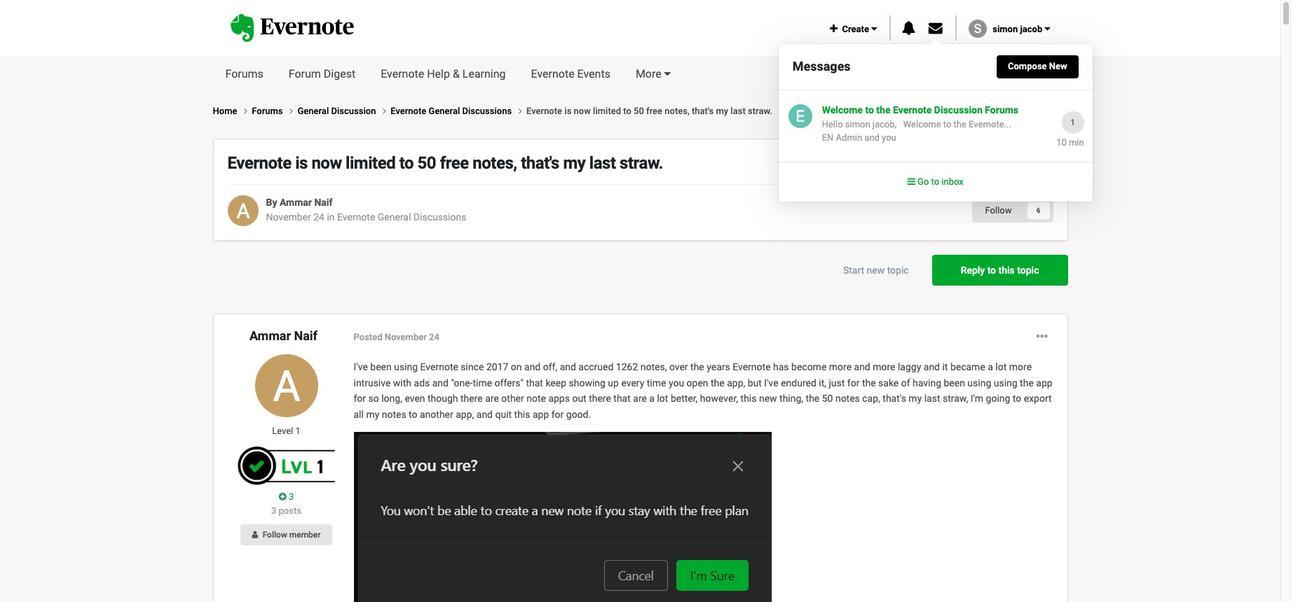 Task type: vqa. For each thing, say whether or not it's contained in the screenshot.
using
yes



Task type: locate. For each thing, give the bounding box(es) containing it.
24 up ads
[[429, 332, 439, 342]]

notes down just on the bottom
[[836, 393, 860, 405]]

2 there from the left
[[589, 393, 611, 405]]

posted november 24
[[354, 332, 439, 342]]

app, down though
[[456, 409, 474, 420]]

time right "every"
[[647, 378, 666, 389]]

0 vertical spatial 3
[[287, 492, 294, 503]]

general down forum digest link on the top left of page
[[298, 106, 329, 116]]

caret down image for simon jacob
[[1045, 24, 1051, 34]]

topic
[[887, 265, 909, 277], [1017, 265, 1039, 277]]

1 horizontal spatial you
[[882, 133, 897, 143]]

is down general discussion
[[295, 154, 308, 173]]

angle right image down forum
[[290, 106, 293, 116]]

evernote up jacob,
[[893, 104, 932, 115]]

new
[[867, 265, 885, 277], [759, 393, 777, 405]]

discussions inside by ammar naif november 24 in evernote general discussions
[[414, 212, 467, 223]]

0 horizontal spatial angle right image
[[244, 106, 247, 116]]

you inside 'i've been using evernote since 2017 on and off, and accrued 1262 notes, over the years evernote has become more and more laggy and it became a lot more intrusive with ads and "one-time offers" that keep showing up every time you open the app, but i've endured it, just for the sake of having been using using the app for so long, even though there are other note apps out there that are a lot better, however, this new thing, the 50 notes cap, that's my last straw, i'm going to export all my notes to another app, and quit this app for good.'
[[669, 378, 684, 389]]

member
[[289, 531, 321, 541]]

november inside by ammar naif november 24 in evernote general discussions
[[266, 212, 311, 223]]

unread content link
[[893, 106, 979, 116]]

0 vertical spatial new
[[867, 265, 885, 277]]

0 vertical spatial you
[[882, 133, 897, 143]]

and down jacob,
[[865, 133, 880, 143]]

1 horizontal spatial that
[[614, 393, 631, 405]]

3 more from the left
[[1009, 362, 1032, 373]]

evernote is now limited to 50 free notes, that's my last straw. down "more" link
[[527, 106, 773, 116]]

angle right image inside general discussion "link"
[[383, 106, 386, 116]]

0 horizontal spatial there
[[461, 393, 483, 405]]

you down jacob,
[[882, 133, 897, 143]]

1 vertical spatial that
[[614, 393, 631, 405]]

1 more from the left
[[829, 362, 852, 373]]

1 horizontal spatial for
[[552, 409, 564, 420]]

topic inside start new topic link
[[887, 265, 909, 277]]

evernote user forum image
[[230, 14, 354, 42]]

0 horizontal spatial this
[[514, 409, 530, 420]]

plus image
[[830, 24, 838, 34]]

1 vertical spatial this
[[741, 393, 757, 405]]

0 horizontal spatial 24
[[314, 212, 325, 223]]

1 horizontal spatial simon
[[993, 24, 1018, 34]]

time down since
[[473, 378, 492, 389]]

forums link up the home link on the left
[[213, 56, 276, 93]]

0 vertical spatial i've
[[354, 362, 368, 373]]

2 horizontal spatial 50
[[822, 393, 833, 405]]

a left better, in the bottom right of the page
[[649, 393, 655, 405]]

ammar naif link up ammar naif image
[[250, 329, 318, 344]]

forums up evernote...
[[985, 104, 1019, 115]]

0 horizontal spatial app,
[[456, 409, 474, 420]]

notifications image
[[902, 21, 916, 35]]

the up jacob,
[[877, 104, 891, 115]]

there down "one-
[[461, 393, 483, 405]]

1 horizontal spatial discussion
[[934, 104, 983, 115]]

3 posts
[[271, 506, 301, 516]]

that
[[526, 378, 543, 389], [614, 393, 631, 405]]

to down even
[[409, 409, 418, 420]]

more
[[829, 362, 852, 373], [873, 362, 896, 373], [1009, 362, 1032, 373]]

long,
[[382, 393, 402, 405]]

1 vertical spatial discussions
[[414, 212, 467, 223]]

1 vertical spatial 1
[[295, 426, 301, 436]]

50 down the evernote general discussions
[[418, 154, 436, 173]]

for right just on the bottom
[[847, 378, 860, 389]]

1 horizontal spatial straw.
[[748, 106, 773, 116]]

time
[[473, 378, 492, 389], [647, 378, 666, 389]]

general right in
[[378, 212, 411, 223]]

evernote down "evernote help & learning" link
[[391, 106, 426, 116]]

more up just on the bottom
[[829, 362, 852, 373]]

1 are from the left
[[485, 393, 499, 405]]

bars image
[[908, 178, 916, 187]]

naif
[[314, 197, 333, 208], [294, 329, 318, 344]]

0 horizontal spatial you
[[669, 378, 684, 389]]

evernote inside evernote general discussions link
[[391, 106, 426, 116]]

0 vertical spatial lot
[[996, 362, 1007, 373]]

to right reply
[[988, 265, 996, 277]]

and left quit
[[477, 409, 493, 420]]

1 vertical spatial follow
[[263, 531, 287, 541]]

now down general discussion
[[312, 154, 342, 173]]

app up export
[[1036, 378, 1053, 389]]

welcome up hello
[[822, 104, 863, 115]]

1 horizontal spatial are
[[633, 393, 647, 405]]

envelope image
[[929, 21, 943, 35]]

free down the evernote general discussions
[[440, 154, 469, 173]]

2 angle right image from the left
[[519, 106, 522, 116]]

1 vertical spatial free
[[440, 154, 469, 173]]

i've right but
[[764, 378, 779, 389]]

inbox
[[942, 177, 964, 187]]

are down "every"
[[633, 393, 647, 405]]

however,
[[700, 393, 738, 405]]

24
[[314, 212, 325, 223], [429, 332, 439, 342]]

notes down long,
[[382, 409, 406, 420]]

0 vertical spatial this
[[999, 265, 1015, 277]]

using up going
[[994, 378, 1018, 389]]

november right posted at the bottom left of the page
[[385, 332, 427, 342]]

min
[[1069, 137, 1084, 148]]

ammar naif
[[250, 329, 318, 344]]

thing,
[[780, 393, 804, 405]]

1 vertical spatial simon
[[845, 119, 871, 129]]

been up straw,
[[944, 378, 965, 389]]

for left so
[[354, 393, 366, 405]]

angle right image down "evernote events" link
[[519, 106, 522, 116]]

limited up by ammar naif november 24 in evernote general discussions
[[346, 154, 396, 173]]

user image
[[252, 532, 258, 540]]

ammar right by
[[280, 197, 312, 208]]

note
[[527, 393, 546, 405]]

3 up posts
[[287, 492, 294, 503]]

0 vertical spatial evernote is now limited to 50 free notes, that's my last straw.
[[527, 106, 773, 116]]

1 angle right image from the left
[[244, 106, 247, 116]]

lot
[[996, 362, 1007, 373], [657, 393, 668, 405]]

to up by ammar naif november 24 in evernote general discussions
[[399, 154, 414, 173]]

a
[[988, 362, 993, 373], [649, 393, 655, 405]]

endured
[[781, 378, 817, 389]]

you
[[882, 133, 897, 143], [669, 378, 684, 389]]

general inside by ammar naif november 24 in evernote general discussions
[[378, 212, 411, 223]]

are
[[485, 393, 499, 405], [633, 393, 647, 405]]

1 horizontal spatial 1
[[1071, 117, 1076, 127]]

using up with
[[394, 362, 418, 373]]

new down but
[[759, 393, 777, 405]]

1 horizontal spatial 3
[[287, 492, 294, 503]]

that up the note
[[526, 378, 543, 389]]

1 horizontal spatial i've
[[764, 378, 779, 389]]

follow inside follow member link
[[263, 531, 287, 541]]

evernote general discussions
[[391, 106, 514, 116]]

2 vertical spatial that's
[[883, 393, 906, 405]]

better,
[[671, 393, 698, 405]]

1 angle right image from the left
[[383, 106, 386, 116]]

with
[[393, 378, 412, 389]]

0 horizontal spatial november
[[266, 212, 311, 223]]

evernote inside "evernote events" link
[[531, 67, 575, 81]]

2 topic from the left
[[1017, 265, 1039, 277]]

create link
[[830, 24, 877, 34]]

1 horizontal spatial more
[[873, 362, 896, 373]]

search image
[[1048, 70, 1056, 79]]

site
[[1033, 106, 1048, 116]]

2 vertical spatial notes,
[[641, 362, 667, 373]]

angle right image right general discussion
[[383, 106, 386, 116]]

app
[[1036, 378, 1053, 389], [533, 409, 549, 420]]

1 vertical spatial now
[[312, 154, 342, 173]]

events
[[577, 67, 611, 81]]

read
[[1050, 106, 1068, 116]]

i've been using evernote since 2017 on and off, and accrued 1262 notes, over the years evernote has become more and more laggy and it became a lot more intrusive with ads and "one-time offers" that keep showing up every time you open the app, but i've endured it, just for the sake of having been using using the app for so long, even though there are other note apps out there that are a lot better, however, this new thing, the 50 notes cap, that's my last straw, i'm going to export all my notes to another app, and quit this app for good.
[[354, 362, 1053, 420]]

level
[[272, 426, 293, 436]]

1 time from the left
[[473, 378, 492, 389]]

caret down image inside simon jacob link
[[1045, 24, 1051, 34]]

evernote
[[381, 67, 424, 81], [531, 67, 575, 81], [893, 104, 932, 115], [391, 106, 426, 116], [527, 106, 562, 116], [228, 154, 291, 173], [337, 212, 375, 223], [420, 362, 458, 373], [733, 362, 771, 373]]

i've up intrusive
[[354, 362, 368, 373]]

0 vertical spatial app
[[1036, 378, 1053, 389]]

2017
[[487, 362, 509, 373]]

follow link
[[973, 201, 1025, 222]]

apps
[[549, 393, 570, 405]]

1 vertical spatial ammar naif link
[[250, 329, 318, 344]]

angle right image
[[383, 106, 386, 116], [519, 106, 522, 116]]

0 vertical spatial for
[[847, 378, 860, 389]]

by
[[266, 197, 277, 208]]

free
[[646, 106, 663, 116], [440, 154, 469, 173]]

angle right image inside the home link
[[244, 106, 247, 116]]

ammar up ammar naif image
[[250, 329, 291, 344]]

topic right the start
[[887, 265, 909, 277]]

angle right image for evernote general discussions
[[519, 106, 522, 116]]

by ammar naif november 24 in evernote general discussions
[[266, 197, 467, 223]]

simon inside welcome to the evernote discussion forums hello simon jacob,                 welcome to the evernote... en admin and you
[[845, 119, 871, 129]]

simon jacob
[[993, 24, 1045, 34]]

digest
[[324, 67, 356, 81]]

using
[[394, 362, 418, 373], [968, 378, 992, 389], [994, 378, 1018, 389]]

just
[[829, 378, 845, 389]]

0 horizontal spatial notes
[[382, 409, 406, 420]]

new inside 'i've been using evernote since 2017 on and off, and accrued 1262 notes, over the years evernote has become more and more laggy and it became a lot more intrusive with ads and "one-time offers" that keep showing up every time you open the app, but i've endured it, just for the sake of having been using using the app for so long, even though there are other note apps out there that are a lot better, however, this new thing, the 50 notes cap, that's my last straw, i'm going to export all my notes to another app, and quit this app for good.'
[[759, 393, 777, 405]]

forums link down forum
[[252, 104, 298, 118]]

1 horizontal spatial november
[[385, 332, 427, 342]]

welcome down welcome to the evernote discussion forums link
[[904, 119, 941, 129]]

1 horizontal spatial limited
[[593, 106, 621, 116]]

0 vertical spatial caret down image
[[1045, 24, 1051, 34]]

using up i'm
[[968, 378, 992, 389]]

50
[[634, 106, 644, 116], [418, 154, 436, 173], [822, 393, 833, 405]]

lot left better, in the bottom right of the page
[[657, 393, 668, 405]]

general down "evernote help & learning" link
[[429, 106, 460, 116]]

1 horizontal spatial a
[[988, 362, 993, 373]]

to
[[865, 104, 874, 115], [623, 106, 632, 116], [944, 119, 952, 129], [399, 154, 414, 173], [931, 177, 940, 187], [988, 265, 996, 277], [1013, 393, 1022, 405], [409, 409, 418, 420]]

evernote right in
[[337, 212, 375, 223]]

all
[[354, 409, 364, 420]]

so
[[368, 393, 379, 405]]

november
[[266, 212, 311, 223], [385, 332, 427, 342]]

0 vertical spatial 24
[[314, 212, 325, 223]]

0 horizontal spatial for
[[354, 393, 366, 405]]

2 horizontal spatial using
[[994, 378, 1018, 389]]

angle right image
[[244, 106, 247, 116], [290, 106, 293, 116]]

1 horizontal spatial welcome
[[904, 119, 941, 129]]

1 horizontal spatial app
[[1036, 378, 1053, 389]]

welcome to the evernote discussion forums hello simon jacob,                 welcome to the evernote... en admin and you
[[822, 104, 1019, 143]]

1 horizontal spatial angle right image
[[519, 106, 522, 116]]

0 horizontal spatial discussion
[[331, 106, 376, 116]]

there down the showing
[[589, 393, 611, 405]]

1 vertical spatial app
[[533, 409, 549, 420]]

last inside 'i've been using evernote since 2017 on and off, and accrued 1262 notes, over the years evernote has become more and more laggy and it became a lot more intrusive with ads and "one-time offers" that keep showing up every time you open the app, but i've endured it, just for the sake of having been using using the app for so long, even though there are other note apps out there that are a lot better, however, this new thing, the 50 notes cap, that's my last straw, i'm going to export all my notes to another app, and quit this app for good.'
[[925, 393, 941, 405]]

caret down image
[[1045, 24, 1051, 34], [664, 68, 671, 79]]

24 left in
[[314, 212, 325, 223]]

&
[[453, 67, 460, 81]]

1 right level
[[295, 426, 301, 436]]

go
[[918, 177, 929, 187]]

to up jacob,
[[865, 104, 874, 115]]

notes
[[836, 393, 860, 405], [382, 409, 406, 420]]

0 vertical spatial welcome
[[822, 104, 863, 115]]

accrued
[[579, 362, 614, 373]]

1 horizontal spatial this
[[741, 393, 757, 405]]

notes, down the evernote general discussions
[[473, 154, 517, 173]]

reply to this topic link
[[932, 256, 1068, 286]]

3 for 3 posts
[[271, 506, 276, 516]]

this down other
[[514, 409, 530, 420]]

follow inside follow 'link'
[[985, 206, 1012, 216]]

0 horizontal spatial now
[[312, 154, 342, 173]]

24 inside by ammar naif november 24 in evernote general discussions
[[314, 212, 325, 223]]

discussions
[[462, 106, 512, 116], [414, 212, 467, 223]]

angle right image for general discussion
[[383, 106, 386, 116]]

0 horizontal spatial follow
[[263, 531, 287, 541]]

straw.
[[748, 106, 773, 116], [620, 154, 663, 173]]

learning
[[463, 67, 506, 81]]

0 vertical spatial last
[[731, 106, 746, 116]]

evernote up but
[[733, 362, 771, 373]]

1 horizontal spatial general
[[378, 212, 411, 223]]

0 horizontal spatial 1
[[295, 426, 301, 436]]

been up intrusive
[[370, 362, 392, 373]]

there
[[461, 393, 483, 405], [589, 393, 611, 405]]

1 vertical spatial new
[[759, 393, 777, 405]]

1 horizontal spatial there
[[589, 393, 611, 405]]

2 horizontal spatial this
[[999, 265, 1015, 277]]

0 vertical spatial is
[[565, 106, 572, 116]]

caret down image inside "more" link
[[664, 68, 671, 79]]

simon left jacob
[[993, 24, 1018, 34]]

limited down events
[[593, 106, 621, 116]]

on
[[511, 362, 522, 373]]

follow right user image
[[263, 531, 287, 541]]

2 angle right image from the left
[[290, 106, 293, 116]]

1 horizontal spatial angle right image
[[290, 106, 293, 116]]

topic inside reply to this topic link
[[1017, 265, 1039, 277]]

0 horizontal spatial that
[[526, 378, 543, 389]]

0 horizontal spatial app
[[533, 409, 549, 420]]

1 topic from the left
[[887, 265, 909, 277]]

app, left but
[[727, 378, 745, 389]]

ammar naif link
[[280, 197, 333, 208], [250, 329, 318, 344]]

evernote is now limited to 50 free notes, that's my last straw. down the evernote general discussions
[[228, 154, 663, 173]]

2 vertical spatial this
[[514, 409, 530, 420]]

forum digest
[[289, 67, 356, 81]]

a right the became
[[988, 362, 993, 373]]

though
[[428, 393, 458, 405]]

50 down it,
[[822, 393, 833, 405]]

naif up ammar naif image
[[294, 329, 318, 344]]

10
[[1057, 137, 1067, 148]]

1 horizontal spatial caret down image
[[1045, 24, 1051, 34]]

0 vertical spatial straw.
[[748, 106, 773, 116]]

follow member
[[263, 531, 321, 541]]

free down "more" link
[[646, 106, 663, 116]]

1
[[1071, 117, 1076, 127], [295, 426, 301, 436]]

1 vertical spatial 24
[[429, 332, 439, 342]]

naif up in
[[314, 197, 333, 208]]

1 vertical spatial notes,
[[473, 154, 517, 173]]

discussion up evernote...
[[934, 104, 983, 115]]

follow left the 6
[[985, 206, 1012, 216]]

1 horizontal spatial lot
[[996, 362, 1007, 373]]

is down "evernote events" link
[[565, 106, 572, 116]]

notes, left over
[[641, 362, 667, 373]]

0 vertical spatial a
[[988, 362, 993, 373]]

2 vertical spatial last
[[925, 393, 941, 405]]

and up cap,
[[854, 362, 871, 373]]

1 horizontal spatial app,
[[727, 378, 745, 389]]

0 horizontal spatial free
[[440, 154, 469, 173]]

is
[[565, 106, 572, 116], [295, 154, 308, 173]]

home link
[[213, 104, 252, 118]]

0 horizontal spatial time
[[473, 378, 492, 389]]

to down "more" link
[[623, 106, 632, 116]]

new right the start
[[867, 265, 885, 277]]

angle right image inside evernote general discussions link
[[519, 106, 522, 116]]

0 vertical spatial app,
[[727, 378, 745, 389]]

i've
[[354, 362, 368, 373], [764, 378, 779, 389]]

up
[[608, 378, 619, 389]]

more up 'sake'
[[873, 362, 896, 373]]

this
[[999, 265, 1015, 277], [741, 393, 757, 405], [514, 409, 530, 420]]

lot up going
[[996, 362, 1007, 373]]

0 vertical spatial ammar
[[280, 197, 312, 208]]

evernote down "evernote events" link
[[527, 106, 562, 116]]

1 up 10 min
[[1071, 117, 1076, 127]]

welcome
[[822, 104, 863, 115], [904, 119, 941, 129]]

follow for follow
[[985, 206, 1012, 216]]

2 horizontal spatial last
[[925, 393, 941, 405]]

topic right reply
[[1017, 265, 1039, 277]]

the up cap,
[[862, 378, 876, 389]]

simon jacob image
[[969, 20, 987, 38]]



Task type: describe. For each thing, give the bounding box(es) containing it.
jacob,
[[873, 119, 897, 129]]

having
[[913, 378, 942, 389]]

start
[[843, 265, 864, 277]]

0 vertical spatial 50
[[634, 106, 644, 116]]

1 vertical spatial naif
[[294, 329, 318, 344]]

1 horizontal spatial is
[[565, 106, 572, 116]]

0 vertical spatial 1
[[1071, 117, 1076, 127]]

0 vertical spatial evernote general discussions link
[[391, 104, 527, 118]]

1 vertical spatial notes
[[382, 409, 406, 420]]

50 inside 'i've been using evernote since 2017 on and off, and accrued 1262 notes, over the years evernote has become more and more laggy and it became a lot more intrusive with ads and "one-time offers" that keep showing up every time you open the app, but i've endured it, just for the sake of having been using using the app for so long, even though there are other note apps out there that are a lot better, however, this new thing, the 50 notes cap, that's my last straw, i'm going to export all my notes to another app, and quit this app for good.'
[[822, 393, 833, 405]]

general discussion link
[[298, 104, 391, 118]]

evernote up by
[[228, 154, 291, 173]]

has
[[773, 362, 789, 373]]

1 horizontal spatial notes
[[836, 393, 860, 405]]

angle right image for forums
[[290, 106, 293, 116]]

6 link
[[1027, 203, 1050, 220]]

that's inside 'i've been using evernote since 2017 on and off, and accrued 1262 notes, over the years evernote has become more and more laggy and it became a lot more intrusive with ads and "one-time offers" that keep showing up every time you open the app, but i've endured it, just for the sake of having been using using the app for so long, even though there are other note apps out there that are a lot better, however, this new thing, the 50 notes cap, that's my last straw, i'm going to export all my notes to another app, and quit this app for good.'
[[883, 393, 906, 405]]

sake
[[879, 378, 899, 389]]

0 horizontal spatial last
[[589, 154, 616, 173]]

0 horizontal spatial lot
[[657, 393, 668, 405]]

start new topic link
[[829, 256, 924, 286]]

the up export
[[1020, 378, 1034, 389]]

1 horizontal spatial using
[[968, 378, 992, 389]]

good.
[[566, 409, 591, 420]]

simon jacob link
[[993, 24, 1051, 34]]

help
[[427, 67, 450, 81]]

start new topic
[[843, 265, 909, 277]]

evernote events link
[[518, 56, 623, 93]]

0 vertical spatial now
[[574, 106, 591, 116]]

1 horizontal spatial new
[[867, 265, 885, 277]]

2 vertical spatial for
[[552, 409, 564, 420]]

evernote...
[[969, 119, 1012, 129]]

0 vertical spatial simon
[[993, 24, 1018, 34]]

become
[[792, 362, 827, 373]]

3 for 3
[[287, 492, 294, 503]]

1 vertical spatial i've
[[764, 378, 779, 389]]

to right going
[[1013, 393, 1022, 405]]

and inside welcome to the evernote discussion forums hello simon jacob,                 welcome to the evernote... en admin and you
[[865, 133, 880, 143]]

go to inbox
[[916, 177, 964, 187]]

2 more from the left
[[873, 362, 896, 373]]

evernote inside "evernote help & learning" link
[[381, 67, 424, 81]]

ammar inside by ammar naif november 24 in evernote general discussions
[[280, 197, 312, 208]]

compose new
[[1008, 61, 1068, 72]]

0 horizontal spatial limited
[[346, 154, 396, 173]]

0 horizontal spatial been
[[370, 362, 392, 373]]

1 vertical spatial for
[[354, 393, 366, 405]]

intrusive
[[354, 378, 391, 389]]

laggy
[[898, 362, 921, 373]]

unread content
[[915, 106, 979, 116]]

0 horizontal spatial that's
[[521, 154, 559, 173]]

hello
[[822, 119, 843, 129]]

it
[[943, 362, 948, 373]]

ammar naif image
[[255, 354, 318, 418]]

follow member link
[[241, 525, 332, 546]]

admin
[[836, 133, 862, 143]]

showing
[[569, 378, 606, 389]]

1 vertical spatial is
[[295, 154, 308, 173]]

and right on
[[524, 362, 541, 373]]

0 horizontal spatial a
[[649, 393, 655, 405]]

compose
[[1008, 61, 1047, 72]]

you inside welcome to the evernote discussion forums hello simon jacob,                 welcome to the evernote... en admin and you
[[882, 133, 897, 143]]

1 vertical spatial been
[[944, 378, 965, 389]]

another
[[420, 409, 453, 420]]

"one-
[[451, 378, 473, 389]]

new
[[1049, 61, 1068, 72]]

plus circle image
[[279, 493, 287, 502]]

6
[[1037, 207, 1041, 215]]

unread
[[915, 106, 944, 116]]

cap,
[[863, 393, 880, 405]]

the down it,
[[806, 393, 820, 405]]

1 vertical spatial ammar
[[250, 329, 291, 344]]

forum digest link
[[276, 56, 368, 93]]

1 vertical spatial 50
[[418, 154, 436, 173]]

and up though
[[432, 378, 449, 389]]

1 there from the left
[[461, 393, 483, 405]]

the down years
[[711, 378, 725, 389]]

1262
[[616, 362, 638, 373]]

0 vertical spatial that's
[[692, 106, 714, 116]]

evernote up ads
[[420, 362, 458, 373]]

posted
[[354, 332, 382, 342]]

evernote events
[[531, 67, 611, 81]]

1 vertical spatial november
[[385, 332, 427, 342]]

naif inside by ammar naif november 24 in evernote general discussions
[[314, 197, 333, 208]]

caret down image
[[872, 24, 877, 34]]

other
[[502, 393, 524, 405]]

en
[[822, 133, 834, 143]]

straw,
[[943, 393, 968, 405]]

going
[[986, 393, 1011, 405]]

2 horizontal spatial general
[[429, 106, 460, 116]]

1 horizontal spatial free
[[646, 106, 663, 116]]

over
[[669, 362, 688, 373]]

mark
[[1010, 106, 1031, 116]]

years
[[707, 362, 730, 373]]

1 horizontal spatial last
[[731, 106, 746, 116]]

2 are from the left
[[633, 393, 647, 405]]

off,
[[543, 362, 557, 373]]

evernote inside welcome to the evernote discussion forums hello simon jacob,                 welcome to the evernote... en admin and you
[[893, 104, 932, 115]]

0 horizontal spatial using
[[394, 362, 418, 373]]

forums inside welcome to the evernote discussion forums hello simon jacob,                 welcome to the evernote... en admin and you
[[985, 104, 1019, 115]]

the down content on the right top
[[954, 119, 967, 129]]

screenshot 2023-11-25 112636.png image
[[354, 433, 772, 603]]

became
[[951, 362, 986, 373]]

keep
[[546, 378, 567, 389]]

even
[[405, 393, 425, 405]]

1 vertical spatial welcome
[[904, 119, 941, 129]]

evernote inside by ammar naif november 24 in evernote general discussions
[[337, 212, 375, 223]]

0 vertical spatial notes,
[[665, 106, 690, 116]]

0 horizontal spatial welcome
[[822, 104, 863, 115]]

discussion inside welcome to the evernote discussion forums hello simon jacob,                 welcome to the evernote... en admin and you
[[934, 104, 983, 115]]

posts
[[279, 506, 301, 516]]

jacob
[[1020, 24, 1043, 34]]

of
[[901, 378, 910, 389]]

0 vertical spatial discussions
[[462, 106, 512, 116]]

and right off,
[[560, 362, 576, 373]]

1 vertical spatial evernote is now limited to 50 free notes, that's my last straw.
[[228, 154, 663, 173]]

and left it
[[924, 362, 940, 373]]

general inside "link"
[[298, 106, 329, 116]]

mark site read
[[1007, 106, 1068, 116]]

ads
[[414, 378, 430, 389]]

the up the open
[[691, 362, 704, 373]]

1 vertical spatial straw.
[[620, 154, 663, 173]]

evernote help & learning link
[[368, 56, 518, 93]]

en admin image
[[789, 104, 812, 128]]

but
[[748, 378, 762, 389]]

more options... image
[[1037, 329, 1048, 346]]

notes, inside 'i've been using evernote since 2017 on and off, and accrued 1262 notes, over the years evernote has become more and more laggy and it became a lot more intrusive with ads and "one-time offers" that keep showing up every time you open the app, but i've endured it, just for the sake of having been using using the app for so long, even though there are other note apps out there that are a lot better, however, this new thing, the 50 notes cap, that's my last straw, i'm going to export all my notes to another app, and quit this app for good.'
[[641, 362, 667, 373]]

to down unread content
[[944, 119, 952, 129]]

compose new link
[[997, 56, 1079, 78]]

offers"
[[495, 378, 524, 389]]

angle right image for home
[[244, 106, 247, 116]]

1 vertical spatial evernote general discussions link
[[337, 212, 467, 223]]

0 vertical spatial that
[[526, 378, 543, 389]]

i'm
[[971, 393, 984, 405]]

0 vertical spatial forums link
[[213, 56, 276, 93]]

Search search field
[[788, 61, 970, 88]]

open
[[687, 378, 709, 389]]

in
[[327, 212, 335, 223]]

forum
[[289, 67, 321, 81]]

1 vertical spatial forums link
[[252, 104, 298, 118]]

go to inbox link
[[908, 177, 964, 187]]

ammar naif image
[[228, 196, 258, 227]]

reply to this topic
[[961, 265, 1039, 277]]

since
[[461, 362, 484, 373]]

forums up the home link on the left
[[225, 67, 263, 81]]

create
[[838, 24, 872, 34]]

out
[[572, 393, 587, 405]]

quit
[[495, 409, 512, 420]]

0 vertical spatial ammar naif link
[[280, 197, 333, 208]]

mark site read link
[[989, 106, 1068, 116]]

2 time from the left
[[647, 378, 666, 389]]

discussion inside "link"
[[331, 106, 376, 116]]

forums right home
[[252, 106, 285, 116]]

it,
[[819, 378, 827, 389]]

caret down image for more
[[664, 68, 671, 79]]

more link
[[623, 56, 683, 93]]

to right go
[[931, 177, 940, 187]]

general discussion
[[298, 106, 378, 116]]

0 vertical spatial limited
[[593, 106, 621, 116]]

follow for follow member
[[263, 531, 287, 541]]



